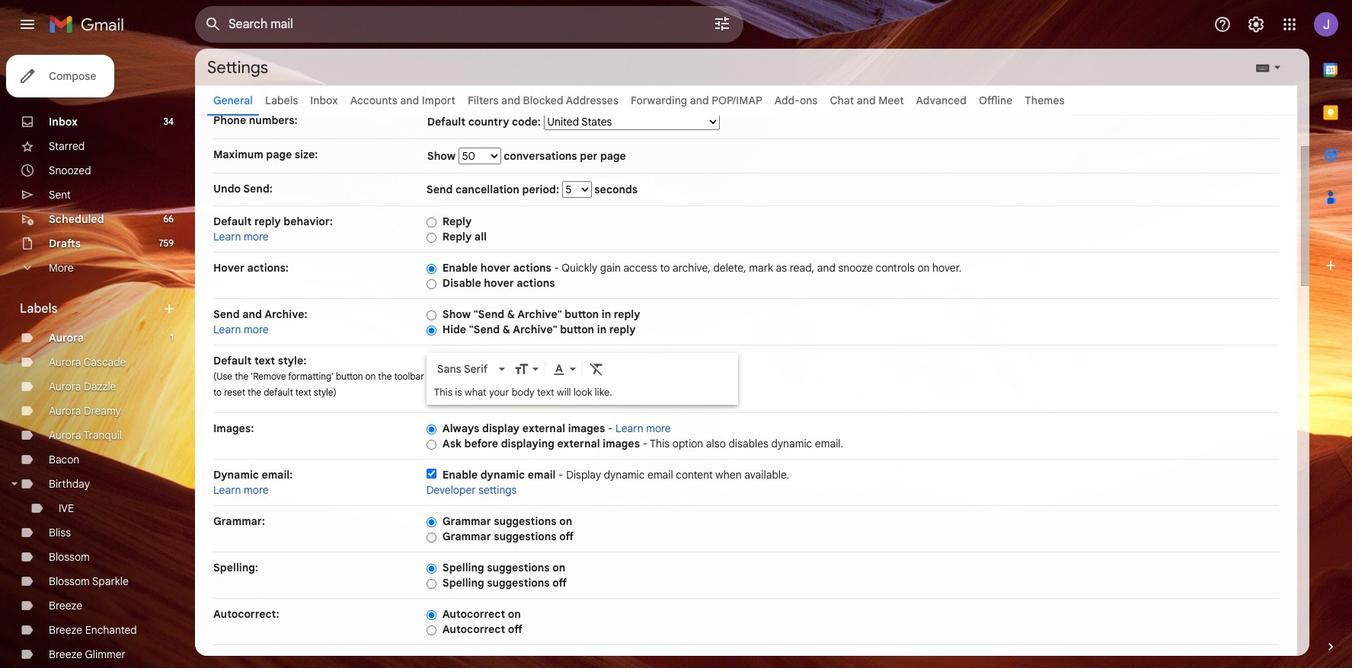 Task type: locate. For each thing, give the bounding box(es) containing it.
country
[[468, 115, 509, 129]]

learn down dynamic
[[213, 484, 241, 498]]

to down (use
[[213, 387, 222, 398]]

aurora down aurora link
[[49, 356, 81, 370]]

and left pop/imap at the top
[[690, 94, 709, 107]]

aurora dreamy
[[49, 405, 121, 418]]

archive" down show "send & archive" button in reply
[[513, 323, 557, 337]]

spelling right 'spelling suggestions on' radio at bottom left
[[442, 562, 484, 575]]

autocorrect up autocorrect off
[[442, 608, 505, 622]]

2 grammar from the top
[[442, 530, 491, 544]]

1 vertical spatial inbox link
[[49, 115, 78, 129]]

1 enable from the top
[[442, 261, 478, 275]]

dynamic
[[213, 469, 259, 482]]

"send down "disable hover actions"
[[474, 308, 505, 322]]

reply inside default reply behavior: learn more
[[254, 215, 281, 229]]

1 vertical spatial labels
[[20, 302, 58, 317]]

suggestions up the grammar suggestions off
[[494, 515, 557, 529]]

dynamic left email.
[[771, 437, 812, 451]]

learn up ask before displaying external images - this option also disables dynamic email.
[[616, 422, 643, 436]]

1 autocorrect from the top
[[442, 608, 505, 622]]

dynamic down ask before displaying external images - this option also disables dynamic email.
[[604, 469, 645, 482]]

0 vertical spatial breeze
[[49, 600, 82, 613]]

0 vertical spatial reply
[[442, 215, 472, 229]]

grammar right grammar suggestions off option
[[442, 530, 491, 544]]

filters and blocked addresses
[[468, 94, 619, 107]]

button up hide "send & archive" button in reply
[[565, 308, 599, 322]]

labels for "labels" link
[[265, 94, 298, 107]]

1 vertical spatial enable
[[442, 469, 478, 482]]

external
[[522, 422, 565, 436], [557, 437, 600, 451]]

enable for enable hover actions
[[442, 261, 478, 275]]

off for grammar suggestions off
[[559, 530, 574, 544]]

the up reset
[[235, 371, 249, 382]]

0 vertical spatial off
[[559, 530, 574, 544]]

suggestions down grammar suggestions on
[[494, 530, 557, 544]]

off down spelling suggestions on
[[553, 577, 567, 590]]

1 vertical spatial this
[[650, 437, 670, 451]]

0 horizontal spatial email
[[528, 469, 556, 482]]

default up (use
[[213, 354, 252, 368]]

inbox link right "labels" link
[[310, 94, 338, 107]]

display
[[566, 469, 601, 482]]

hover
[[480, 261, 510, 275], [484, 277, 514, 290]]

None search field
[[195, 6, 744, 43]]

sent
[[49, 188, 71, 202]]

3 breeze from the top
[[49, 648, 82, 662]]

page right per
[[600, 149, 626, 163]]

aurora up aurora dreamy link
[[49, 380, 81, 394]]

actions
[[513, 261, 552, 275], [517, 277, 555, 290]]

what
[[465, 386, 487, 399]]

0 horizontal spatial inbox
[[49, 115, 78, 129]]

blossom down "blossom" link
[[49, 575, 90, 589]]

developer
[[426, 484, 476, 498]]

learn more link down archive:
[[213, 323, 269, 337]]

1 vertical spatial reply
[[442, 230, 472, 244]]

4 aurora from the top
[[49, 405, 81, 418]]

2 vertical spatial default
[[213, 354, 252, 368]]

send for send cancellation period:
[[426, 183, 453, 197]]

breeze for breeze glimmer
[[49, 648, 82, 662]]

external down always display external images - learn more
[[557, 437, 600, 451]]

accounts and import
[[350, 94, 456, 107]]

style:
[[278, 354, 306, 368]]

button up style)
[[336, 371, 363, 382]]

suggestions up spelling suggestions off
[[487, 562, 550, 575]]

breeze glimmer
[[49, 648, 126, 662]]

breeze enchanted link
[[49, 624, 137, 638]]

reply down access
[[614, 308, 640, 322]]

1 breeze from the top
[[49, 600, 82, 613]]

before
[[464, 437, 498, 451]]

actions:
[[247, 261, 289, 275]]

& down show "send & archive" button in reply
[[503, 323, 511, 337]]

actions for disable
[[517, 277, 555, 290]]

0 vertical spatial &
[[507, 308, 515, 322]]

show up hide
[[442, 308, 471, 322]]

&
[[507, 308, 515, 322], [503, 323, 511, 337]]

- left display
[[559, 469, 563, 482]]

0 vertical spatial archive"
[[518, 308, 562, 322]]

1 vertical spatial breeze
[[49, 624, 82, 638]]

main menu image
[[18, 15, 37, 34]]

0 vertical spatial autocorrect
[[442, 608, 505, 622]]

2 breeze from the top
[[49, 624, 82, 638]]

phone numbers:
[[213, 114, 298, 127]]

and
[[400, 94, 419, 107], [501, 94, 520, 107], [690, 94, 709, 107], [857, 94, 876, 107], [817, 261, 836, 275], [242, 308, 262, 322]]

blossom sparkle
[[49, 575, 129, 589]]

reply up reply all
[[442, 215, 472, 229]]

phone
[[213, 114, 246, 127]]

images up "enable dynamic email - display dynamic email content when available. developer settings"
[[603, 437, 640, 451]]

disables
[[729, 437, 769, 451]]

chat
[[830, 94, 854, 107]]

will
[[557, 386, 571, 399]]

2 vertical spatial off
[[508, 623, 522, 637]]

off for spelling suggestions off
[[553, 577, 567, 590]]

- left quickly at the left of page
[[554, 261, 559, 275]]

1 vertical spatial actions
[[517, 277, 555, 290]]

and inside send and archive: learn more
[[242, 308, 262, 322]]

suggestions for grammar suggestions on
[[494, 515, 557, 529]]

search mail image
[[200, 11, 227, 38]]

in up remove formatting ‪(⌘\)‬ icon
[[597, 323, 607, 337]]

show
[[427, 149, 458, 163], [442, 308, 471, 322]]

1 vertical spatial archive"
[[513, 323, 557, 337]]

send up reply option
[[426, 183, 453, 197]]

text down formatting'
[[295, 387, 311, 398]]

1 vertical spatial spelling
[[442, 577, 484, 590]]

actions up "disable hover actions"
[[513, 261, 552, 275]]

aurora dreamy link
[[49, 405, 121, 418]]

0 vertical spatial actions
[[513, 261, 552, 275]]

enchanted
[[85, 624, 137, 638]]

filters
[[468, 94, 499, 107]]

0 horizontal spatial send
[[213, 308, 240, 322]]

& for show
[[507, 308, 515, 322]]

1 vertical spatial default
[[213, 215, 252, 229]]

archive" up hide "send & archive" button in reply
[[518, 308, 562, 322]]

reply up formatting options toolbar
[[609, 323, 636, 337]]

send and archive: learn more
[[213, 308, 308, 337]]

default inside default text style: (use the 'remove formatting' button on the toolbar to reset the default text style)
[[213, 354, 252, 368]]

button inside default text style: (use the 'remove formatting' button on the toolbar to reset the default text style)
[[336, 371, 363, 382]]

off down grammar suggestions on
[[559, 530, 574, 544]]

default
[[427, 115, 466, 129], [213, 215, 252, 229], [213, 354, 252, 368]]

2 vertical spatial breeze
[[49, 648, 82, 662]]

learn inside send and archive: learn more
[[213, 323, 241, 337]]

1 horizontal spatial text
[[295, 387, 311, 398]]

display
[[482, 422, 520, 436]]

compose
[[49, 69, 96, 83]]

enable up developer
[[442, 469, 478, 482]]

learn more link down dynamic
[[213, 484, 269, 498]]

more down archive:
[[244, 323, 269, 337]]

0 vertical spatial enable
[[442, 261, 478, 275]]

2 reply from the top
[[442, 230, 472, 244]]

images down look
[[568, 422, 605, 436]]

inbox link
[[310, 94, 338, 107], [49, 115, 78, 129]]

learn more link for reply
[[213, 230, 269, 244]]

default down undo
[[213, 215, 252, 229]]

and right "chat"
[[857, 94, 876, 107]]

inbox right "labels" link
[[310, 94, 338, 107]]

1 vertical spatial &
[[503, 323, 511, 337]]

breeze down breeze enchanted
[[49, 648, 82, 662]]

tab list
[[1310, 49, 1352, 614]]

spelling for spelling suggestions off
[[442, 577, 484, 590]]

1 vertical spatial to
[[213, 387, 222, 398]]

and left import
[[400, 94, 419, 107]]

1 horizontal spatial dynamic
[[604, 469, 645, 482]]

- inside "enable dynamic email - display dynamic email content when available. developer settings"
[[559, 469, 563, 482]]

0 vertical spatial reply
[[254, 215, 281, 229]]

Ask before displaying external images radio
[[426, 439, 436, 451]]

0 vertical spatial inbox
[[310, 94, 338, 107]]

0 horizontal spatial page
[[266, 148, 292, 162]]

Show "Send & Archive" button in reply radio
[[426, 310, 436, 321]]

inbox up starred link
[[49, 115, 78, 129]]

more
[[244, 230, 269, 244], [244, 323, 269, 337], [646, 422, 671, 436], [244, 484, 269, 498]]

1 vertical spatial off
[[553, 577, 567, 590]]

aurora for aurora dazzle
[[49, 380, 81, 394]]

Always display external images radio
[[426, 424, 436, 436]]

0 vertical spatial grammar
[[442, 515, 491, 529]]

email down the "displaying"
[[528, 469, 556, 482]]

1 vertical spatial hover
[[484, 277, 514, 290]]

default country code:
[[427, 115, 544, 129]]

show down default country code:
[[427, 149, 458, 163]]

1 reply from the top
[[442, 215, 472, 229]]

aurora up bacon
[[49, 429, 81, 443]]

more up ask before displaying external images - this option also disables dynamic email.
[[646, 422, 671, 436]]

0 vertical spatial show
[[427, 149, 458, 163]]

hover right disable
[[484, 277, 514, 290]]

1 vertical spatial in
[[597, 323, 607, 337]]

1 vertical spatial images
[[603, 437, 640, 451]]

displaying
[[501, 437, 554, 451]]

content
[[676, 469, 713, 482]]

formatting options toolbar
[[431, 355, 734, 383]]

sans serif option
[[434, 362, 496, 377]]

and up code:
[[501, 94, 520, 107]]

suggestions down spelling suggestions on
[[487, 577, 550, 590]]

enable
[[442, 261, 478, 275], [442, 469, 478, 482]]

0 horizontal spatial labels
[[20, 302, 58, 317]]

- up ask before displaying external images - this option also disables dynamic email.
[[608, 422, 613, 436]]

Enable hover actions radio
[[426, 263, 436, 275]]

aurora up the 'aurora cascade' link on the left bottom
[[49, 331, 84, 345]]

email left content
[[648, 469, 673, 482]]

None checkbox
[[426, 469, 436, 479]]

default down import
[[427, 115, 466, 129]]

themes link
[[1025, 94, 1065, 107]]

more down dynamic
[[244, 484, 269, 498]]

66
[[163, 213, 174, 225]]

enable inside "enable dynamic email - display dynamic email content when available. developer settings"
[[442, 469, 478, 482]]

send down hover
[[213, 308, 240, 322]]

bliss link
[[49, 526, 71, 540]]

page
[[266, 148, 292, 162], [600, 149, 626, 163]]

0 vertical spatial to
[[660, 261, 670, 275]]

learn inside default reply behavior: learn more
[[213, 230, 241, 244]]

this left option
[[650, 437, 670, 451]]

1 horizontal spatial inbox link
[[310, 94, 338, 107]]

always display external images - learn more
[[442, 422, 671, 436]]

labels link
[[265, 94, 298, 107]]

1 vertical spatial reply
[[614, 308, 640, 322]]

offline
[[979, 94, 1013, 107]]

2 autocorrect from the top
[[442, 623, 505, 637]]

button down show "send & archive" button in reply
[[560, 323, 594, 337]]

actions up show "send & archive" button in reply
[[517, 277, 555, 290]]

page left size:
[[266, 148, 292, 162]]

aurora cascade
[[49, 356, 126, 370]]

reply all
[[442, 230, 487, 244]]

spelling right 'spelling suggestions off' radio
[[442, 577, 484, 590]]

2 enable from the top
[[442, 469, 478, 482]]

2 vertical spatial button
[[336, 371, 363, 382]]

send inside send and archive: learn more
[[213, 308, 240, 322]]

aurora down aurora dazzle at the bottom left of the page
[[49, 405, 81, 418]]

off up writing suggestions on
[[508, 623, 522, 637]]

1 vertical spatial autocorrect
[[442, 623, 505, 637]]

breeze glimmer link
[[49, 648, 126, 662]]

0 vertical spatial hover
[[480, 261, 510, 275]]

reply down send:
[[254, 215, 281, 229]]

0 vertical spatial default
[[427, 115, 466, 129]]

this left is
[[434, 386, 453, 399]]

forwarding and pop/imap
[[631, 94, 762, 107]]

0 vertical spatial button
[[565, 308, 599, 322]]

themes
[[1025, 94, 1065, 107]]

"send right hide
[[469, 323, 500, 337]]

0 vertical spatial blossom
[[49, 551, 90, 565]]

learn up (use
[[213, 323, 241, 337]]

breeze down breeze link
[[49, 624, 82, 638]]

show for show
[[427, 149, 458, 163]]

inbox inside labels navigation
[[49, 115, 78, 129]]

external up the "displaying"
[[522, 422, 565, 436]]

0 vertical spatial labels
[[265, 94, 298, 107]]

1 horizontal spatial email
[[648, 469, 673, 482]]

& for hide
[[503, 323, 511, 337]]

0 horizontal spatial inbox link
[[49, 115, 78, 129]]

reply for reply all
[[442, 230, 472, 244]]

1 vertical spatial blossom
[[49, 575, 90, 589]]

grammar down the developer settings link
[[442, 515, 491, 529]]

labels inside navigation
[[20, 302, 58, 317]]

1 horizontal spatial this
[[650, 437, 670, 451]]

0 vertical spatial spelling
[[442, 562, 484, 575]]

blossom
[[49, 551, 90, 565], [49, 575, 90, 589]]

2 blossom from the top
[[49, 575, 90, 589]]

more inside default reply behavior: learn more
[[244, 230, 269, 244]]

5 aurora from the top
[[49, 429, 81, 443]]

1 vertical spatial send
[[213, 308, 240, 322]]

smart compose:
[[213, 654, 299, 668]]

enable up disable
[[442, 261, 478, 275]]

1 blossom from the top
[[49, 551, 90, 565]]

period:
[[522, 183, 559, 197]]

default for default reply behavior: learn more
[[213, 215, 252, 229]]

also
[[706, 437, 726, 451]]

birthday link
[[49, 478, 90, 491]]

dynamic up settings
[[480, 469, 525, 482]]

labels
[[265, 94, 298, 107], [20, 302, 58, 317]]

aurora
[[49, 331, 84, 345], [49, 356, 81, 370], [49, 380, 81, 394], [49, 405, 81, 418], [49, 429, 81, 443]]

1 vertical spatial "send
[[469, 323, 500, 337]]

breeze for breeze enchanted
[[49, 624, 82, 638]]

1 horizontal spatial send
[[426, 183, 453, 197]]

labels up aurora link
[[20, 302, 58, 317]]

- left option
[[643, 437, 648, 451]]

1 aurora from the top
[[49, 331, 84, 345]]

1 grammar from the top
[[442, 515, 491, 529]]

3 aurora from the top
[[49, 380, 81, 394]]

hover up "disable hover actions"
[[480, 261, 510, 275]]

ons
[[800, 94, 818, 107]]

0 horizontal spatial to
[[213, 387, 222, 398]]

reply left all
[[442, 230, 472, 244]]

0 vertical spatial "send
[[474, 308, 505, 322]]

'remove
[[251, 371, 286, 382]]

hide
[[442, 323, 466, 337]]

to right access
[[660, 261, 670, 275]]

more up hover actions: in the top left of the page
[[244, 230, 269, 244]]

1 vertical spatial inbox
[[49, 115, 78, 129]]

Reply all radio
[[426, 232, 436, 244]]

2 aurora from the top
[[49, 356, 81, 370]]

sparkle
[[92, 575, 129, 589]]

autocorrect down the "autocorrect on"
[[442, 623, 505, 637]]

text up 'remove
[[254, 354, 275, 368]]

1 vertical spatial button
[[560, 323, 594, 337]]

drafts link
[[49, 237, 81, 251]]

learn more link up hover actions: in the top left of the page
[[213, 230, 269, 244]]

blossom down bliss link
[[49, 551, 90, 565]]

learn up hover
[[213, 230, 241, 244]]

gain
[[600, 261, 621, 275]]

default inside default reply behavior: learn more
[[213, 215, 252, 229]]

conversations per page
[[501, 149, 626, 163]]

1 horizontal spatial labels
[[265, 94, 298, 107]]

Spelling suggestions off radio
[[426, 579, 436, 590]]

to inside default text style: (use the 'remove formatting' button on the toolbar to reset the default text style)
[[213, 387, 222, 398]]

inbox link up starred link
[[49, 115, 78, 129]]

this
[[434, 386, 453, 399], [650, 437, 670, 451]]

send for send and archive: learn more
[[213, 308, 240, 322]]

Autocorrect off radio
[[426, 625, 436, 637]]

formatting'
[[288, 371, 334, 382]]

Grammar suggestions on radio
[[426, 517, 436, 529]]

add-
[[775, 94, 800, 107]]

breeze down blossom sparkle "link"
[[49, 600, 82, 613]]

aurora for aurora link
[[49, 331, 84, 345]]

show "send & archive" button in reply
[[442, 308, 640, 322]]

and left archive:
[[242, 308, 262, 322]]

offline link
[[979, 94, 1013, 107]]

text left will
[[537, 386, 554, 399]]

labels navigation
[[0, 49, 195, 669]]

labels up numbers:
[[265, 94, 298, 107]]

dazzle
[[84, 380, 116, 394]]

"send for hide
[[469, 323, 500, 337]]

1
[[170, 332, 174, 344]]

aurora for aurora cascade
[[49, 356, 81, 370]]

1 spelling from the top
[[442, 562, 484, 575]]

button for hide "send & archive" button in reply
[[560, 323, 594, 337]]

aurora for aurora tranquil
[[49, 429, 81, 443]]

the left toolbar
[[378, 371, 392, 382]]

archive,
[[673, 261, 711, 275]]

0 horizontal spatial this
[[434, 386, 453, 399]]

advanced link
[[916, 94, 967, 107]]

Hide "Send & Archive" button in reply radio
[[426, 325, 436, 337]]

1 horizontal spatial inbox
[[310, 94, 338, 107]]

autocorrect on
[[442, 608, 521, 622]]

the
[[235, 371, 249, 382], [378, 371, 392, 382], [248, 387, 261, 398]]

spelling for spelling suggestions on
[[442, 562, 484, 575]]

2 spelling from the top
[[442, 577, 484, 590]]

suggestions down autocorrect off
[[483, 654, 546, 668]]

1 vertical spatial show
[[442, 308, 471, 322]]

1 vertical spatial grammar
[[442, 530, 491, 544]]

blossom sparkle link
[[49, 575, 129, 589]]

0 vertical spatial in
[[602, 308, 611, 322]]

sans
[[437, 363, 461, 377]]

in down gain
[[602, 308, 611, 322]]

delete,
[[713, 261, 746, 275]]

0 vertical spatial send
[[426, 183, 453, 197]]

breeze enchanted
[[49, 624, 137, 638]]

reply
[[254, 215, 281, 229], [614, 308, 640, 322], [609, 323, 636, 337]]

aurora cascade link
[[49, 356, 126, 370]]

archive" for hide
[[513, 323, 557, 337]]

2 vertical spatial reply
[[609, 323, 636, 337]]



Task type: describe. For each thing, give the bounding box(es) containing it.
spelling suggestions off
[[442, 577, 567, 590]]

learn more link up ask before displaying external images - this option also disables dynamic email.
[[616, 422, 671, 436]]

reply for reply
[[442, 215, 472, 229]]

disable
[[442, 277, 481, 290]]

blossom for blossom sparkle
[[49, 575, 90, 589]]

grammar suggestions off
[[442, 530, 574, 544]]

body
[[512, 386, 535, 399]]

blocked
[[523, 94, 564, 107]]

1 email from the left
[[528, 469, 556, 482]]

default reply behavior: learn more
[[213, 215, 333, 244]]

labels for labels heading
[[20, 302, 58, 317]]

all
[[474, 230, 487, 244]]

1 vertical spatial external
[[557, 437, 600, 451]]

0 horizontal spatial dynamic
[[480, 469, 525, 482]]

code:
[[512, 115, 541, 129]]

always
[[442, 422, 480, 436]]

gmail image
[[49, 9, 132, 40]]

autocorrect for autocorrect off
[[442, 623, 505, 637]]

select input tool image
[[1273, 61, 1282, 73]]

conversations
[[504, 149, 577, 163]]

and for pop/imap
[[690, 94, 709, 107]]

1 horizontal spatial to
[[660, 261, 670, 275]]

writing suggestions on
[[442, 654, 562, 668]]

more inside send and archive: learn more
[[244, 323, 269, 337]]

"send for show
[[474, 308, 505, 322]]

general link
[[213, 94, 253, 107]]

style)
[[314, 387, 337, 398]]

button for show "send & archive" button in reply
[[565, 308, 599, 322]]

reply for show "send & archive" button in reply
[[614, 308, 640, 322]]

aurora for aurora dreamy
[[49, 405, 81, 418]]

maximum
[[213, 148, 263, 162]]

chat and meet link
[[830, 94, 904, 107]]

cancellation
[[456, 183, 520, 197]]

actions for enable
[[513, 261, 552, 275]]

and for meet
[[857, 94, 876, 107]]

remove formatting ‪(⌘\)‬ image
[[589, 362, 604, 377]]

on inside default text style: (use the 'remove formatting' button on the toolbar to reset the default text style)
[[365, 371, 376, 382]]

behavior:
[[284, 215, 333, 229]]

snoozed
[[49, 164, 91, 178]]

general
[[213, 94, 253, 107]]

option
[[673, 437, 703, 451]]

writing
[[442, 654, 480, 668]]

breeze for breeze link
[[49, 600, 82, 613]]

in for show "send & archive" button in reply
[[602, 308, 611, 322]]

enable for enable dynamic email
[[442, 469, 478, 482]]

2 horizontal spatial text
[[537, 386, 554, 399]]

hover actions:
[[213, 261, 289, 275]]

reply for hide "send & archive" button in reply
[[609, 323, 636, 337]]

Reply radio
[[426, 217, 436, 228]]

add-ons link
[[775, 94, 818, 107]]

sent link
[[49, 188, 71, 202]]

filters and blocked addresses link
[[468, 94, 619, 107]]

0 horizontal spatial text
[[254, 354, 275, 368]]

compose:
[[247, 654, 299, 668]]

and for archive:
[[242, 308, 262, 322]]

aurora tranquil
[[49, 429, 122, 443]]

0 vertical spatial external
[[522, 422, 565, 436]]

settings
[[479, 484, 517, 498]]

advanced search options image
[[707, 8, 738, 39]]

the right reset
[[248, 387, 261, 398]]

send:
[[243, 182, 273, 196]]

forwarding and pop/imap link
[[631, 94, 762, 107]]

inbox for the bottommost inbox link
[[49, 115, 78, 129]]

grammar for grammar suggestions off
[[442, 530, 491, 544]]

Autocorrect on radio
[[426, 610, 436, 622]]

learn inside "dynamic email: learn more"
[[213, 484, 241, 498]]

ask
[[442, 437, 462, 451]]

suggestions for grammar suggestions off
[[494, 530, 557, 544]]

in for hide "send & archive" button in reply
[[597, 323, 607, 337]]

email:
[[262, 469, 293, 482]]

ive
[[59, 502, 74, 516]]

show for show "send & archive" button in reply
[[442, 308, 471, 322]]

size:
[[295, 148, 318, 162]]

birthday
[[49, 478, 90, 491]]

hover
[[213, 261, 244, 275]]

mark
[[749, 261, 773, 275]]

grammar for grammar suggestions on
[[442, 515, 491, 529]]

meet
[[879, 94, 904, 107]]

grammar suggestions on
[[442, 515, 572, 529]]

tranquil
[[83, 429, 122, 443]]

autocorrect off
[[442, 623, 522, 637]]

more inside "dynamic email: learn more"
[[244, 484, 269, 498]]

Disable hover actions radio
[[426, 279, 436, 290]]

ask before displaying external images - this option also disables dynamic email.
[[442, 437, 844, 451]]

1 horizontal spatial page
[[600, 149, 626, 163]]

autocorrect:
[[213, 608, 279, 622]]

archive" for show
[[518, 308, 562, 322]]

0 vertical spatial inbox link
[[310, 94, 338, 107]]

2 email from the left
[[648, 469, 673, 482]]

blossom link
[[49, 551, 90, 565]]

0 vertical spatial this
[[434, 386, 453, 399]]

spelling suggestions on
[[442, 562, 566, 575]]

addresses
[[566, 94, 619, 107]]

toolbar
[[394, 371, 424, 382]]

disable hover actions
[[442, 277, 555, 290]]

dreamy
[[84, 405, 121, 418]]

aurora dazzle
[[49, 380, 116, 394]]

blossom for "blossom" link
[[49, 551, 90, 565]]

inbox for the top inbox link
[[310, 94, 338, 107]]

Spelling suggestions on radio
[[426, 564, 436, 575]]

hover for disable
[[484, 277, 514, 290]]

starred link
[[49, 139, 85, 153]]

Grammar suggestions off radio
[[426, 532, 436, 544]]

ive link
[[59, 502, 74, 516]]

email.
[[815, 437, 844, 451]]

accounts and import link
[[350, 94, 456, 107]]

and for import
[[400, 94, 419, 107]]

2 horizontal spatial dynamic
[[771, 437, 812, 451]]

Writing suggestions on radio
[[426, 657, 436, 668]]

images:
[[213, 422, 254, 436]]

and for blocked
[[501, 94, 520, 107]]

autocorrect for autocorrect on
[[442, 608, 505, 622]]

bacon
[[49, 453, 79, 467]]

learn more link for email:
[[213, 484, 269, 498]]

labels heading
[[20, 302, 162, 317]]

suggestions for spelling suggestions on
[[487, 562, 550, 575]]

aurora link
[[49, 331, 84, 345]]

suggestions for spelling suggestions off
[[487, 577, 550, 590]]

hover for enable
[[480, 261, 510, 275]]

bacon link
[[49, 453, 79, 467]]

default for default text style: (use the 'remove formatting' button on the toolbar to reset the default text style)
[[213, 354, 252, 368]]

when
[[716, 469, 742, 482]]

learn more link for and
[[213, 323, 269, 337]]

accounts
[[350, 94, 398, 107]]

suggestions for writing suggestions on
[[483, 654, 546, 668]]

default for default country code:
[[427, 115, 466, 129]]

this is what your body text will look like.
[[434, 386, 612, 399]]

dynamic email: learn more
[[213, 469, 293, 498]]

breeze link
[[49, 600, 82, 613]]

Search mail text field
[[229, 17, 670, 32]]

maximum page size:
[[213, 148, 318, 162]]

is
[[455, 386, 462, 399]]

quickly
[[562, 261, 597, 275]]

0 vertical spatial images
[[568, 422, 605, 436]]

undo send:
[[213, 182, 273, 196]]

scheduled link
[[49, 213, 104, 226]]

read,
[[790, 261, 815, 275]]

settings image
[[1247, 15, 1265, 34]]

support image
[[1214, 15, 1232, 34]]

chat and meet
[[830, 94, 904, 107]]

snoozed link
[[49, 164, 91, 178]]

your
[[489, 386, 509, 399]]

and right read, on the top
[[817, 261, 836, 275]]

like.
[[595, 386, 612, 399]]

glimmer
[[85, 648, 126, 662]]



Task type: vqa. For each thing, say whether or not it's contained in the screenshot.
the left AUTO-
no



